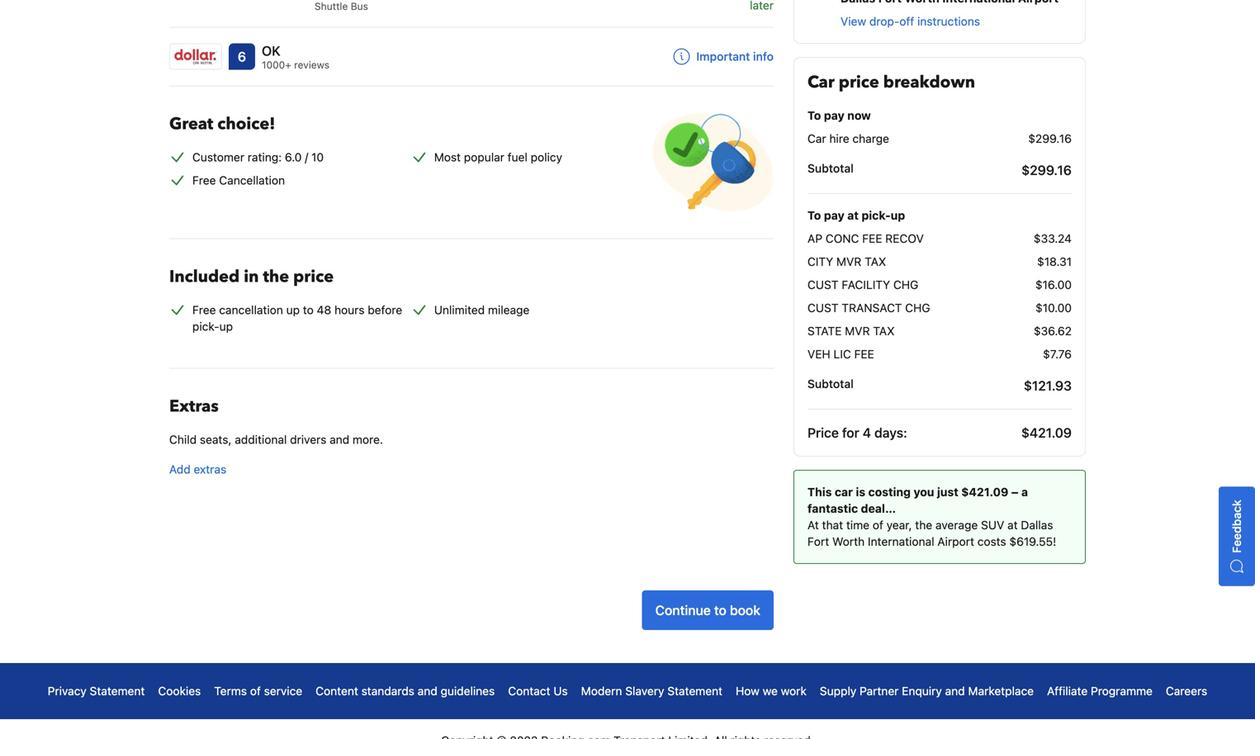 Task type: describe. For each thing, give the bounding box(es) containing it.
view drop-off instructions
[[841, 14, 980, 28]]

unlimited mileage
[[434, 303, 530, 317]]

book
[[730, 602, 761, 618]]

tax for city mvr tax
[[865, 255, 886, 268]]

international
[[868, 535, 934, 548]]

hire
[[829, 132, 849, 145]]

and inside supply partner enquiry and marketplace link
[[945, 684, 965, 698]]

cookies button
[[158, 683, 201, 699]]

/
[[305, 150, 308, 164]]

at inside this car is costing you just $421.09 – a fantastic deal… at that time of year, the average suv at dallas fort worth international airport costs $619.55!
[[1008, 518, 1018, 532]]

mvr for city
[[837, 255, 862, 268]]

important info button
[[673, 48, 774, 65]]

view
[[841, 14, 866, 28]]

guidelines
[[441, 684, 495, 698]]

privacy statement link
[[48, 683, 145, 699]]

veh
[[808, 347, 831, 361]]

customer rating 6 ok element
[[262, 41, 330, 61]]

days:
[[875, 425, 907, 441]]

airport
[[938, 535, 974, 548]]

content standards and guidelines
[[316, 684, 495, 698]]

ap
[[808, 232, 823, 245]]

facility
[[842, 278, 890, 292]]

off
[[900, 14, 914, 28]]

hours
[[334, 303, 365, 317]]

instructions
[[918, 14, 980, 28]]

fee for lic
[[854, 347, 874, 361]]

subtotal for $121.93
[[808, 377, 854, 391]]

0 horizontal spatial price
[[293, 265, 334, 288]]

partner
[[860, 684, 899, 698]]

modern slavery statement link
[[581, 683, 723, 699]]

affiliate programme
[[1047, 684, 1153, 698]]

price
[[808, 425, 839, 441]]

us
[[554, 684, 568, 698]]

seats,
[[200, 433, 232, 446]]

conc
[[826, 232, 859, 245]]

fort
[[808, 535, 829, 548]]

this
[[808, 485, 832, 499]]

average
[[936, 518, 978, 532]]

deal…
[[861, 502, 896, 515]]

to for $299.16
[[808, 109, 821, 122]]

info
[[753, 49, 774, 63]]

to for $121.93
[[808, 209, 821, 222]]

free for free cancellation up to 48 hours before pick-up
[[192, 303, 216, 317]]

recov
[[886, 232, 924, 245]]

child seats, additional drivers and more.
[[169, 433, 383, 446]]

$619.55!
[[1010, 535, 1056, 548]]

in
[[244, 265, 259, 288]]

$7.76
[[1043, 347, 1072, 361]]

great
[[169, 113, 213, 135]]

to inside free cancellation up to 48 hours before pick-up
[[303, 303, 314, 317]]

breakdown
[[883, 71, 975, 94]]

add extras button
[[169, 461, 774, 478]]

great choice!
[[169, 113, 275, 135]]

city
[[808, 255, 833, 268]]

additional
[[235, 433, 287, 446]]

city mvr tax
[[808, 255, 886, 268]]

product card group
[[169, 0, 794, 72]]

0 horizontal spatial at
[[848, 209, 859, 222]]

view drop-off instructions button
[[841, 13, 980, 30]]

subtotal for $299.16
[[808, 161, 854, 175]]

work
[[781, 684, 807, 698]]

free cancellation
[[192, 173, 285, 187]]

that
[[822, 518, 843, 532]]

pay for $121.93
[[824, 209, 845, 222]]

–
[[1012, 485, 1019, 499]]

drop-
[[870, 14, 900, 28]]

$10.00
[[1036, 301, 1072, 315]]

shuttle
[[315, 0, 348, 12]]

cust for cust transact chg
[[808, 301, 839, 315]]

free cancellation up to 48 hours before pick-up
[[192, 303, 402, 333]]

car for car hire charge
[[808, 132, 826, 145]]

cust facility chg
[[808, 278, 919, 292]]

$18.31
[[1037, 255, 1072, 268]]

$421.09 inside this car is costing you just $421.09 – a fantastic deal… at that time of year, the average suv at dallas fort worth international airport costs $619.55!
[[961, 485, 1009, 499]]

1 horizontal spatial price
[[839, 71, 879, 94]]

chg for cust facility chg
[[893, 278, 919, 292]]

reviews
[[294, 59, 330, 70]]

$33.24
[[1034, 232, 1072, 245]]

how we work link
[[736, 683, 807, 699]]

policy
[[531, 150, 562, 164]]

affiliate
[[1047, 684, 1088, 698]]

of inside this car is costing you just $421.09 – a fantastic deal… at that time of year, the average suv at dallas fort worth international airport costs $619.55!
[[873, 518, 884, 532]]

careers
[[1166, 684, 1208, 698]]

$299.16 for subtotal
[[1022, 162, 1072, 178]]

1000+
[[262, 59, 291, 70]]

shuttle bus
[[315, 0, 368, 12]]

before
[[368, 303, 402, 317]]

car for car price breakdown
[[808, 71, 835, 94]]

extras
[[194, 462, 226, 476]]

terms of service
[[214, 684, 302, 698]]



Task type: vqa. For each thing, say whether or not it's contained in the screenshot.
such
no



Task type: locate. For each thing, give the bounding box(es) containing it.
subtotal down veh lic fee
[[808, 377, 854, 391]]

and right enquiry
[[945, 684, 965, 698]]

1 cust from the top
[[808, 278, 839, 292]]

1 vertical spatial of
[[250, 684, 261, 698]]

careers link
[[1166, 683, 1208, 699]]

2 cust from the top
[[808, 301, 839, 315]]

marketplace
[[968, 684, 1034, 698]]

subtotal down hire
[[808, 161, 854, 175]]

of inside terms of service link
[[250, 684, 261, 698]]

supply partner enquiry and marketplace
[[820, 684, 1034, 698]]

1 horizontal spatial at
[[1008, 518, 1018, 532]]

1 vertical spatial pay
[[824, 209, 845, 222]]

4
[[863, 425, 871, 441]]

2 pay from the top
[[824, 209, 845, 222]]

supply
[[820, 684, 857, 698]]

time
[[846, 518, 870, 532]]

1 vertical spatial up
[[286, 303, 300, 317]]

1 statement from the left
[[90, 684, 145, 698]]

1 horizontal spatial statement
[[667, 684, 723, 698]]

and right "standards"
[[418, 684, 437, 698]]

$299.16
[[1028, 132, 1072, 145], [1022, 162, 1072, 178]]

$36.62
[[1034, 324, 1072, 338]]

state
[[808, 324, 842, 338]]

privacy
[[48, 684, 87, 698]]

standards
[[361, 684, 414, 698]]

2 to from the top
[[808, 209, 821, 222]]

fee right lic
[[854, 347, 874, 361]]

fee down to pay at pick-up at the right top of page
[[862, 232, 882, 245]]

mvr down conc
[[837, 255, 862, 268]]

2 vertical spatial up
[[219, 320, 233, 333]]

how
[[736, 684, 760, 698]]

0 vertical spatial $421.09
[[1021, 425, 1072, 441]]

2 horizontal spatial and
[[945, 684, 965, 698]]

bus
[[351, 0, 368, 12]]

feedback
[[1230, 500, 1244, 553]]

modern slavery statement
[[581, 684, 723, 698]]

worth
[[832, 535, 865, 548]]

1 pay from the top
[[824, 109, 845, 122]]

0 vertical spatial cust
[[808, 278, 839, 292]]

0 vertical spatial pay
[[824, 109, 845, 122]]

suv
[[981, 518, 1004, 532]]

0 vertical spatial up
[[891, 209, 905, 222]]

pick- up the ap conc fee recov
[[862, 209, 891, 222]]

0 vertical spatial mvr
[[837, 255, 862, 268]]

to left book
[[714, 602, 727, 618]]

to up 'ap'
[[808, 209, 821, 222]]

included in the price
[[169, 265, 334, 288]]

0 horizontal spatial and
[[330, 433, 349, 446]]

0 horizontal spatial statement
[[90, 684, 145, 698]]

6
[[238, 49, 246, 64]]

$421.09 down $121.93
[[1021, 425, 1072, 441]]

cust up state on the right of the page
[[808, 301, 839, 315]]

0 vertical spatial to
[[808, 109, 821, 122]]

most popular fuel policy
[[434, 150, 562, 164]]

pay up conc
[[824, 209, 845, 222]]

service
[[264, 684, 302, 698]]

for
[[842, 425, 859, 441]]

car up to pay now
[[808, 71, 835, 94]]

choice!
[[217, 113, 275, 135]]

1 horizontal spatial up
[[286, 303, 300, 317]]

cancellation
[[219, 173, 285, 187]]

and inside content standards and guidelines 'link'
[[418, 684, 437, 698]]

0 horizontal spatial the
[[263, 265, 289, 288]]

0 vertical spatial tax
[[865, 255, 886, 268]]

costing
[[868, 485, 911, 499]]

add
[[169, 462, 191, 476]]

0 horizontal spatial of
[[250, 684, 261, 698]]

price for 4 days:
[[808, 425, 907, 441]]

1 car from the top
[[808, 71, 835, 94]]

pay up hire
[[824, 109, 845, 122]]

1 horizontal spatial $421.09
[[1021, 425, 1072, 441]]

0 vertical spatial $299.16
[[1028, 132, 1072, 145]]

0 vertical spatial of
[[873, 518, 884, 532]]

$299.16 for car hire charge
[[1028, 132, 1072, 145]]

1 vertical spatial $421.09
[[961, 485, 1009, 499]]

1 vertical spatial the
[[915, 518, 933, 532]]

$16.00
[[1036, 278, 1072, 292]]

chg for cust transact chg
[[905, 301, 930, 315]]

footer containing privacy statement
[[0, 663, 1255, 739]]

terms
[[214, 684, 247, 698]]

transact
[[842, 301, 902, 315]]

1 vertical spatial price
[[293, 265, 334, 288]]

up up recov
[[891, 209, 905, 222]]

1 vertical spatial chg
[[905, 301, 930, 315]]

statement right privacy
[[90, 684, 145, 698]]

important
[[696, 49, 750, 63]]

2 statement from the left
[[667, 684, 723, 698]]

affiliate programme link
[[1047, 683, 1153, 699]]

add extras
[[169, 462, 226, 476]]

1 horizontal spatial and
[[418, 684, 437, 698]]

to up car hire charge
[[808, 109, 821, 122]]

0 vertical spatial pick-
[[862, 209, 891, 222]]

0 vertical spatial the
[[263, 265, 289, 288]]

fee for conc
[[862, 232, 882, 245]]

free for free cancellation
[[192, 173, 216, 187]]

1 to from the top
[[808, 109, 821, 122]]

you
[[914, 485, 934, 499]]

0 vertical spatial free
[[192, 173, 216, 187]]

1 vertical spatial subtotal
[[808, 377, 854, 391]]

cust down city
[[808, 278, 839, 292]]

cancellation
[[219, 303, 283, 317]]

costs
[[978, 535, 1006, 548]]

chg right the transact in the top right of the page
[[905, 301, 930, 315]]

1 free from the top
[[192, 173, 216, 187]]

1 vertical spatial free
[[192, 303, 216, 317]]

car
[[808, 71, 835, 94], [808, 132, 826, 145]]

pick- down cancellation
[[192, 320, 219, 333]]

up left 48
[[286, 303, 300, 317]]

price
[[839, 71, 879, 94], [293, 265, 334, 288]]

terms of service link
[[214, 683, 302, 699]]

the inside this car is costing you just $421.09 – a fantastic deal… at that time of year, the average suv at dallas fort worth international airport costs $619.55!
[[915, 518, 933, 532]]

at up conc
[[848, 209, 859, 222]]

free down included
[[192, 303, 216, 317]]

2 horizontal spatial up
[[891, 209, 905, 222]]

customer
[[192, 150, 244, 164]]

mvr for state
[[845, 324, 870, 338]]

to pay at pick-up
[[808, 209, 905, 222]]

extras
[[169, 395, 219, 418]]

continue
[[655, 602, 711, 618]]

at
[[848, 209, 859, 222], [1008, 518, 1018, 532]]

1 vertical spatial at
[[1008, 518, 1018, 532]]

cookies
[[158, 684, 201, 698]]

tax down the transact in the top right of the page
[[873, 324, 895, 338]]

0 vertical spatial car
[[808, 71, 835, 94]]

the right 'year,'
[[915, 518, 933, 532]]

to left 48
[[303, 303, 314, 317]]

content standards and guidelines link
[[316, 683, 495, 699]]

modern
[[581, 684, 622, 698]]

free inside free cancellation up to 48 hours before pick-up
[[192, 303, 216, 317]]

$421.09
[[1021, 425, 1072, 441], [961, 485, 1009, 499]]

1 vertical spatial to
[[714, 602, 727, 618]]

statement right slavery
[[667, 684, 723, 698]]

statement inside "link"
[[667, 684, 723, 698]]

fuel
[[508, 150, 528, 164]]

to
[[808, 109, 821, 122], [808, 209, 821, 222]]

1 horizontal spatial of
[[873, 518, 884, 532]]

car hire charge
[[808, 132, 889, 145]]

price up now
[[839, 71, 879, 94]]

unlimited
[[434, 303, 485, 317]]

2 car from the top
[[808, 132, 826, 145]]

customer rating: 6.0 / 10
[[192, 150, 324, 164]]

cust transact chg
[[808, 301, 930, 315]]

cust for cust facility chg
[[808, 278, 839, 292]]

at right suv
[[1008, 518, 1018, 532]]

fantastic
[[808, 502, 858, 515]]

chg right facility
[[893, 278, 919, 292]]

mvr
[[837, 255, 862, 268], [845, 324, 870, 338]]

pick- inside free cancellation up to 48 hours before pick-up
[[192, 320, 219, 333]]

0 vertical spatial fee
[[862, 232, 882, 245]]

6.0
[[285, 150, 302, 164]]

footer
[[0, 663, 1255, 739]]

year,
[[887, 518, 912, 532]]

0 vertical spatial price
[[839, 71, 879, 94]]

0 vertical spatial subtotal
[[808, 161, 854, 175]]

car
[[835, 485, 853, 499]]

free down customer
[[192, 173, 216, 187]]

supplied by dollar image
[[170, 44, 221, 69]]

1 vertical spatial car
[[808, 132, 826, 145]]

pay for $299.16
[[824, 109, 845, 122]]

0 vertical spatial chg
[[893, 278, 919, 292]]

2 free from the top
[[192, 303, 216, 317]]

0 horizontal spatial to
[[303, 303, 314, 317]]

tax for state mvr tax
[[873, 324, 895, 338]]

of down deal…
[[873, 518, 884, 532]]

0 horizontal spatial up
[[219, 320, 233, 333]]

contact us link
[[508, 683, 568, 699]]

up down cancellation
[[219, 320, 233, 333]]

$421.09 left –
[[961, 485, 1009, 499]]

0 horizontal spatial $421.09
[[961, 485, 1009, 499]]

mvr down cust transact chg
[[845, 324, 870, 338]]

1 vertical spatial mvr
[[845, 324, 870, 338]]

important info
[[696, 49, 774, 63]]

1 vertical spatial $299.16
[[1022, 162, 1072, 178]]

charge
[[853, 132, 889, 145]]

0 vertical spatial at
[[848, 209, 859, 222]]

to pay now
[[808, 109, 871, 122]]

1 horizontal spatial to
[[714, 602, 727, 618]]

car left hire
[[808, 132, 826, 145]]

$121.93
[[1024, 378, 1072, 394]]

drivers
[[290, 433, 326, 446]]

1 vertical spatial pick-
[[192, 320, 219, 333]]

at
[[808, 518, 819, 532]]

1 vertical spatial fee
[[854, 347, 874, 361]]

ok 1000+ reviews
[[262, 43, 330, 70]]

tax up facility
[[865, 255, 886, 268]]

contact
[[508, 684, 550, 698]]

2 subtotal from the top
[[808, 377, 854, 391]]

cust
[[808, 278, 839, 292], [808, 301, 839, 315]]

1 horizontal spatial pick-
[[862, 209, 891, 222]]

1 vertical spatial tax
[[873, 324, 895, 338]]

and left more.
[[330, 433, 349, 446]]

of right terms
[[250, 684, 261, 698]]

1 vertical spatial to
[[808, 209, 821, 222]]

0 horizontal spatial pick-
[[192, 320, 219, 333]]

1 horizontal spatial the
[[915, 518, 933, 532]]

1 vertical spatial cust
[[808, 301, 839, 315]]

contact us
[[508, 684, 568, 698]]

most
[[434, 150, 461, 164]]

a
[[1021, 485, 1028, 499]]

dallas
[[1021, 518, 1053, 532]]

we
[[763, 684, 778, 698]]

1 subtotal from the top
[[808, 161, 854, 175]]

0 vertical spatial to
[[303, 303, 314, 317]]

of
[[873, 518, 884, 532], [250, 684, 261, 698]]

programme
[[1091, 684, 1153, 698]]

price up 48
[[293, 265, 334, 288]]

the right in on the top left of the page
[[263, 265, 289, 288]]



